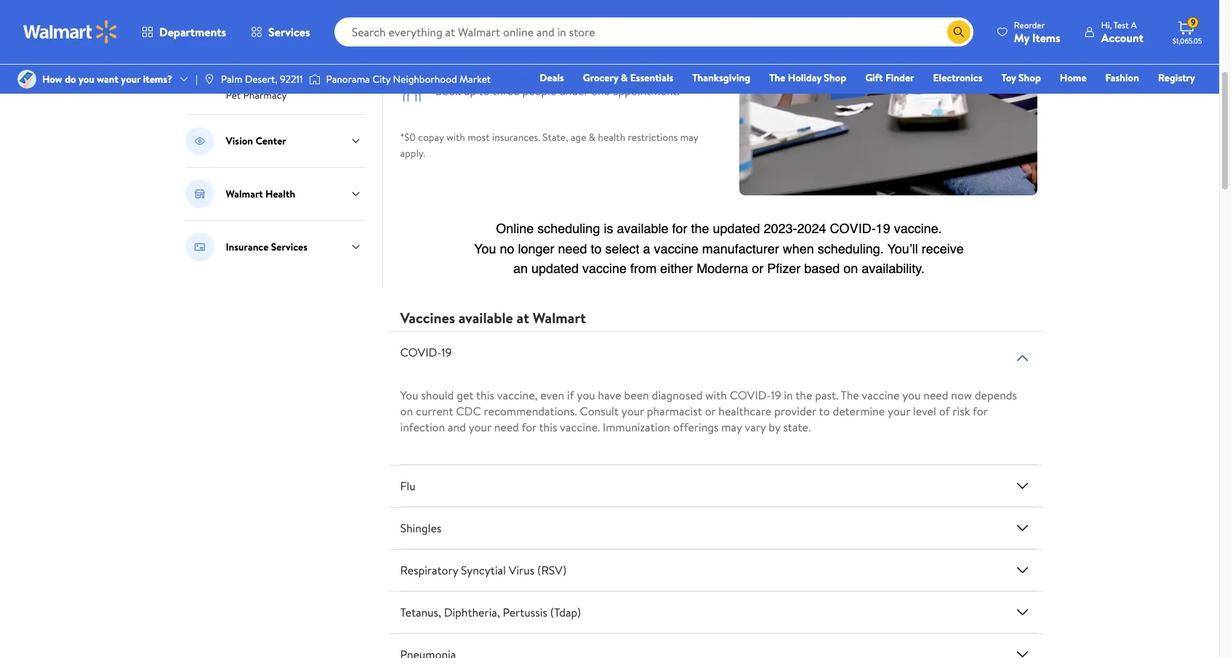 Task type: vqa. For each thing, say whether or not it's contained in the screenshot.
top $10.00
no



Task type: describe. For each thing, give the bounding box(es) containing it.
19 inside you should get this vaccine, even if you have been diagnosed with covid-19 in the past. the vaccine you need now depends on current cdc recommendations. consult your pharmacist or healthcare provider to determine your level of risk for infection and your need for this vaccine. immunization offerings may vary by state.
[[771, 388, 781, 404]]

covid-19
[[400, 345, 452, 361]]

you should get this vaccine, even if you have been diagnosed with covid-19 in the past. the vaccine you need now depends on current cdc recommendations. consult your pharmacist or healthcare provider to determine your level of risk for infection and your need for this vaccine. immunization offerings may vary by state.
[[400, 388, 1017, 436]]

flu inside "testing & treatment: strep throat, flu & covid-19"
[[259, 33, 273, 47]]

determine
[[833, 404, 885, 420]]

access a variety of immunizations, from the covid- 19 vaccine to the to the flu shot & more.
[[435, 0, 697, 23]]

finder
[[886, 71, 914, 85]]

vaccines
[[400, 308, 455, 328]]

more.
[[606, 7, 634, 23]]

order
[[247, 60, 273, 75]]

vision
[[226, 134, 253, 148]]

the holiday shop
[[770, 71, 847, 85]]

deals link
[[533, 70, 571, 86]]

vision center image
[[185, 127, 214, 156]]

cdc
[[456, 404, 481, 420]]

state,
[[543, 130, 568, 145]]

how do you want your items?
[[42, 72, 172, 86]]

and
[[448, 420, 466, 436]]

9
[[1191, 16, 1196, 29]]

one
[[1084, 91, 1106, 105]]

services inside dropdown button
[[268, 24, 310, 40]]

appointment.
[[613, 83, 680, 99]]

may inside you should get this vaccine, even if you have been diagnosed with covid-19 in the past. the vaccine you need now depends on current cdc recommendations. consult your pharmacist or healthcare provider to determine your level of risk for infection and your need for this vaccine. immunization offerings may vary by state.
[[722, 420, 742, 436]]

with inside *$0 copay with most insurances. state, age & health restrictions may apply.
[[446, 130, 465, 145]]

tetanus, diphtheria, pertussis (tdap)
[[400, 605, 581, 621]]

copay
[[418, 130, 444, 145]]

you inside schedule a time that works best for you or stop in at your convenience.
[[615, 36, 633, 52]]

grocery & essentials link
[[577, 70, 680, 86]]

book up to three people under one appointment. image
[[400, 82, 424, 105]]

should
[[421, 388, 454, 404]]

1 vertical spatial flu
[[400, 479, 416, 495]]

the left the flu
[[535, 7, 552, 23]]

flu
[[554, 7, 568, 23]]

pet pharmacy link
[[226, 87, 287, 103]]

insurance
[[226, 240, 269, 255]]

to up that
[[521, 7, 532, 23]]

0 horizontal spatial the
[[770, 71, 786, 85]]

items
[[1032, 29, 1061, 45]]

testing & treatment: strep throat, flu & covid-19 link
[[226, 15, 342, 47]]

walmart insurance services image
[[185, 233, 214, 262]]

a for time
[[484, 36, 489, 52]]

the right 'from'
[[636, 0, 653, 6]]

available
[[459, 308, 513, 328]]

mail order pharmacy
[[226, 60, 319, 75]]

pneumonia image
[[1014, 647, 1031, 659]]

virus
[[509, 563, 535, 579]]

shop inside toy shop link
[[1019, 71, 1041, 85]]

grocery & essentials
[[583, 71, 674, 85]]

immunizations,
[[532, 0, 606, 6]]

departments
[[159, 24, 226, 40]]

convenience.
[[461, 54, 526, 70]]

19 down the "vaccines"
[[442, 345, 452, 361]]

Search search field
[[334, 17, 974, 47]]

shingles image
[[1014, 520, 1031, 537]]

gift
[[865, 71, 883, 85]]

 image for palm
[[203, 73, 215, 85]]

risk
[[953, 404, 970, 420]]

your inside schedule a time that works best for you or stop in at your convenience.
[[435, 54, 458, 70]]

get
[[457, 388, 474, 404]]

most
[[468, 130, 490, 145]]

palm desert, 92211
[[221, 72, 303, 86]]

access
[[435, 0, 470, 6]]

the down the variety
[[502, 7, 519, 23]]

19 inside access a variety of immunizations, from the covid- 19 vaccine to the to the flu shot & more.
[[435, 7, 445, 23]]

past.
[[815, 388, 839, 404]]

to inside you should get this vaccine, even if you have been diagnosed with covid-19 in the past. the vaccine you need now depends on current cdc recommendations. consult your pharmacist or healthcare provider to determine your level of risk for infection and your need for this vaccine. immunization offerings may vary by state.
[[819, 404, 830, 420]]

do
[[65, 72, 76, 86]]

have
[[598, 388, 621, 404]]

even
[[540, 388, 564, 404]]

want
[[97, 72, 119, 86]]

9 $1,065.05
[[1173, 16, 1202, 46]]

palm
[[221, 72, 243, 86]]

19 inside "testing & treatment: strep throat, flu & covid-19"
[[321, 33, 330, 47]]

respiratory syncytial virus (rsv) image
[[1014, 562, 1031, 580]]

walmart health image
[[185, 180, 214, 209]]

hi,
[[1101, 19, 1112, 31]]

toy
[[1002, 71, 1016, 85]]

testing
[[226, 17, 257, 31]]

may inside *$0 copay with most insurances. state, age & health restrictions may apply.
[[680, 130, 698, 145]]

variety
[[481, 0, 515, 6]]

or inside you should get this vaccine, even if you have been diagnosed with covid-19 in the past. the vaccine you need now depends on current cdc recommendations. consult your pharmacist or healthcare provider to determine your level of risk for infection and your need for this vaccine. immunization offerings may vary by state.
[[705, 404, 716, 420]]

2 horizontal spatial for
[[973, 404, 988, 420]]

(tdap)
[[550, 605, 581, 621]]

consult
[[580, 404, 619, 420]]

reorder my items
[[1014, 19, 1061, 45]]

insurance services
[[226, 240, 308, 255]]

& inside access a variety of immunizations, from the covid- 19 vaccine to the to the flu shot & more.
[[595, 7, 603, 23]]

0 horizontal spatial at
[[517, 308, 529, 328]]

stop
[[649, 36, 671, 52]]

covid 19 image
[[1014, 350, 1031, 367]]

you
[[400, 388, 418, 404]]

the inside you should get this vaccine, even if you have been diagnosed with covid-19 in the past. the vaccine you need now depends on current cdc recommendations. consult your pharmacist or healthcare provider to determine your level of risk for infection and your need for this vaccine. immunization offerings may vary by state.
[[841, 388, 859, 404]]

apply.
[[400, 146, 425, 161]]

search icon image
[[953, 26, 965, 38]]

& right grocery
[[621, 71, 628, 85]]

registry link
[[1152, 70, 1202, 86]]

schedule a time that works best for you or stop in at your convenience. image
[[400, 36, 424, 59]]

*$0
[[400, 130, 416, 145]]

shot
[[570, 7, 592, 23]]

1 horizontal spatial this
[[539, 420, 557, 436]]

vaccine.
[[560, 420, 600, 436]]

vaccine inside you should get this vaccine, even if you have been diagnosed with covid-19 in the past. the vaccine you need now depends on current cdc recommendations. consult your pharmacist or healthcare provider to determine your level of risk for infection and your need for this vaccine. immunization offerings may vary by state.
[[862, 388, 900, 404]]

people
[[522, 83, 557, 99]]

healthcare
[[719, 404, 772, 420]]

& down treatment:
[[275, 33, 282, 47]]

with inside you should get this vaccine, even if you have been diagnosed with covid-19 in the past. the vaccine you need now depends on current cdc recommendations. consult your pharmacist or healthcare provider to determine your level of risk for infection and your need for this vaccine. immunization offerings may vary by state.
[[706, 388, 727, 404]]

you left now
[[903, 388, 921, 404]]

electronics
[[933, 71, 983, 85]]

center
[[256, 134, 286, 148]]

been
[[624, 388, 649, 404]]

pharmacist
[[647, 404, 702, 420]]

registry one debit
[[1084, 71, 1195, 105]]

strep
[[319, 17, 342, 31]]

from
[[609, 0, 634, 6]]

that
[[517, 36, 538, 52]]

covid- inside you should get this vaccine, even if you have been diagnosed with covid-19 in the past. the vaccine you need now depends on current cdc recommendations. consult your pharmacist or healthcare provider to determine your level of risk for infection and your need for this vaccine. immunization offerings may vary by state.
[[730, 388, 771, 404]]

to right the up
[[479, 83, 490, 99]]

home
[[1060, 71, 1087, 85]]

electronics link
[[927, 70, 989, 86]]

0 horizontal spatial for
[[522, 420, 537, 436]]

walmart+
[[1152, 91, 1195, 105]]

health
[[265, 187, 295, 201]]

recommendations.
[[484, 404, 577, 420]]

now
[[951, 388, 972, 404]]



Task type: locate. For each thing, give the bounding box(es) containing it.
pharmacy down palm desert, 92211
[[243, 88, 287, 103]]

flu right throat,
[[259, 33, 273, 47]]

registry
[[1158, 71, 1195, 85]]

market
[[460, 72, 491, 86]]

covid- inside "testing & treatment: strep throat, flu & covid-19"
[[285, 33, 321, 47]]

1 vertical spatial may
[[722, 420, 742, 436]]

the left past.
[[796, 388, 813, 404]]

pharmacy right order
[[276, 60, 319, 75]]

1 vertical spatial this
[[539, 420, 557, 436]]

0 horizontal spatial  image
[[17, 70, 36, 89]]

0 vertical spatial of
[[518, 0, 529, 6]]

1 horizontal spatial for
[[597, 36, 612, 52]]

city
[[372, 72, 391, 86]]

1 horizontal spatial may
[[722, 420, 742, 436]]

& right shot
[[595, 7, 603, 23]]

vaccine
[[448, 7, 486, 23], [862, 388, 900, 404]]

may left "vary" at the bottom right of the page
[[722, 420, 742, 436]]

services right insurance
[[271, 240, 308, 255]]

vaccine left 'level'
[[862, 388, 900, 404]]

1 horizontal spatial of
[[939, 404, 950, 420]]

19 up by
[[771, 388, 781, 404]]

0 vertical spatial vaccine
[[448, 7, 486, 23]]

departments button
[[129, 15, 239, 49]]

schedule
[[435, 36, 481, 52]]

in right stop
[[674, 36, 683, 52]]

need left now
[[924, 388, 949, 404]]

0 horizontal spatial or
[[636, 36, 647, 52]]

0 vertical spatial flu
[[259, 33, 273, 47]]

covid- down treatment:
[[285, 33, 321, 47]]

flu up shingles
[[400, 479, 416, 495]]

*$0 copay with most insurances. state, age & health restrictions may apply.
[[400, 130, 698, 161]]

vision center
[[226, 134, 286, 148]]

state.
[[783, 420, 811, 436]]

1 vertical spatial the
[[841, 388, 859, 404]]

shop right holiday
[[824, 71, 847, 85]]

under
[[559, 83, 589, 99]]

with left most
[[446, 130, 465, 145]]

or inside schedule a time that works best for you or stop in at your convenience.
[[636, 36, 647, 52]]

1 vertical spatial at
[[517, 308, 529, 328]]

you down more. on the top of the page
[[615, 36, 633, 52]]

1 vertical spatial in
[[784, 388, 793, 404]]

vaccine inside access a variety of immunizations, from the covid- 19 vaccine to the to the flu shot & more.
[[448, 7, 486, 23]]

0 vertical spatial this
[[476, 388, 494, 404]]

0 horizontal spatial with
[[446, 130, 465, 145]]

services
[[268, 24, 310, 40], [271, 240, 308, 255]]

for right the best
[[597, 36, 612, 52]]

in inside you should get this vaccine, even if you have been diagnosed with covid-19 in the past. the vaccine you need now depends on current cdc recommendations. consult your pharmacist or healthcare provider to determine your level of risk for infection and your need for this vaccine. immunization offerings may vary by state.
[[784, 388, 793, 404]]

shop inside the holiday shop link
[[824, 71, 847, 85]]

depends
[[975, 388, 1017, 404]]

time
[[492, 36, 515, 52]]

 image left how
[[17, 70, 36, 89]]

0 vertical spatial may
[[680, 130, 698, 145]]

1 horizontal spatial need
[[924, 388, 949, 404]]

1 horizontal spatial vaccine
[[862, 388, 900, 404]]

in
[[674, 36, 683, 52], [784, 388, 793, 404]]

1 horizontal spatial at
[[686, 36, 696, 52]]

0 vertical spatial services
[[268, 24, 310, 40]]

of left risk
[[939, 404, 950, 420]]

need down vaccine,
[[494, 420, 519, 436]]

shop
[[824, 71, 847, 85], [1019, 71, 1041, 85]]

 image
[[17, 70, 36, 89], [309, 72, 320, 87], [203, 73, 215, 85]]

walmart image
[[23, 20, 118, 44]]

1 horizontal spatial the
[[841, 388, 859, 404]]

0 horizontal spatial of
[[518, 0, 529, 6]]

on
[[400, 404, 413, 420]]

respiratory
[[400, 563, 458, 579]]

the holiday shop link
[[763, 70, 853, 86]]

your right "want"
[[121, 72, 141, 86]]

at right stop
[[686, 36, 696, 52]]

pertussis
[[503, 605, 548, 621]]

0 horizontal spatial vaccine
[[448, 7, 486, 23]]

vary
[[745, 420, 766, 436]]

1 horizontal spatial flu
[[400, 479, 416, 495]]

 image right |
[[203, 73, 215, 85]]

1 vertical spatial or
[[705, 404, 716, 420]]

1 shop from the left
[[824, 71, 847, 85]]

pet
[[226, 88, 241, 103]]

0 vertical spatial a
[[473, 0, 478, 6]]

1 horizontal spatial or
[[705, 404, 716, 420]]

1 horizontal spatial  image
[[203, 73, 215, 85]]

health
[[598, 130, 626, 145]]

& inside *$0 copay with most insurances. state, age & health restrictions may apply.
[[589, 130, 596, 145]]

level
[[913, 404, 936, 420]]

0 vertical spatial at
[[686, 36, 696, 52]]

flu
[[259, 33, 273, 47], [400, 479, 416, 495]]

vaccine down access
[[448, 7, 486, 23]]

panorama city neighborhood market
[[326, 72, 491, 86]]

of right the variety
[[518, 0, 529, 6]]

for inside schedule a time that works best for you or stop in at your convenience.
[[597, 36, 612, 52]]

walmart
[[226, 187, 263, 201], [533, 308, 586, 328]]

my
[[1014, 29, 1030, 45]]

 image for how
[[17, 70, 36, 89]]

2 horizontal spatial  image
[[309, 72, 320, 87]]

0 horizontal spatial need
[[494, 420, 519, 436]]

0 vertical spatial need
[[924, 388, 949, 404]]

1 vertical spatial pharmacy
[[243, 88, 287, 103]]

or left stop
[[636, 36, 647, 52]]

1 vertical spatial services
[[271, 240, 308, 255]]

for down vaccine,
[[522, 420, 537, 436]]

restrictions
[[628, 130, 678, 145]]

1 vertical spatial of
[[939, 404, 950, 420]]

 image for panorama
[[309, 72, 320, 87]]

pharmacy
[[276, 60, 319, 75], [243, 88, 287, 103]]

your down schedule at top left
[[435, 54, 458, 70]]

neighborhood
[[393, 72, 457, 86]]

services button
[[239, 15, 323, 49]]

at right available
[[517, 308, 529, 328]]

the right past.
[[841, 388, 859, 404]]

|
[[196, 72, 198, 86]]

with up offerings
[[706, 388, 727, 404]]

1 vertical spatial a
[[484, 36, 489, 52]]

of inside access a variety of immunizations, from the covid- 19 vaccine to the to the flu shot & more.
[[518, 0, 529, 6]]

19 down access
[[435, 7, 445, 23]]

if
[[567, 388, 574, 404]]

vaccines available at walmart
[[400, 308, 586, 328]]

how
[[42, 72, 62, 86]]

0 vertical spatial in
[[674, 36, 683, 52]]

schedule a time that works best for you or stop in at your convenience.
[[435, 36, 696, 70]]

book up to three people under one appointment.
[[435, 83, 680, 99]]

& right testing in the top left of the page
[[259, 17, 266, 31]]

&
[[595, 7, 603, 23], [259, 17, 266, 31], [275, 33, 282, 47], [621, 71, 628, 85], [589, 130, 596, 145]]

your
[[435, 54, 458, 70], [121, 72, 141, 86], [622, 404, 644, 420], [888, 404, 910, 420], [469, 420, 491, 436]]

of inside you should get this vaccine, even if you have been diagnosed with covid-19 in the past. the vaccine you need now depends on current cdc recommendations. consult your pharmacist or healthcare provider to determine your level of risk for infection and your need for this vaccine. immunization offerings may vary by state.
[[939, 404, 950, 420]]

diagnosed
[[652, 388, 703, 404]]

test
[[1114, 19, 1129, 31]]

you
[[615, 36, 633, 52], [79, 72, 94, 86], [577, 388, 595, 404], [903, 388, 921, 404]]

1 vertical spatial with
[[706, 388, 727, 404]]

you right do
[[79, 72, 94, 86]]

2 shop from the left
[[1019, 71, 1041, 85]]

1 horizontal spatial a
[[484, 36, 489, 52]]

toy shop link
[[995, 70, 1048, 86]]

0 horizontal spatial this
[[476, 388, 494, 404]]

to right provider
[[819, 404, 830, 420]]

services up mail order pharmacy link
[[268, 24, 310, 40]]

account
[[1101, 29, 1144, 45]]

a inside schedule a time that works best for you or stop in at your convenience.
[[484, 36, 489, 52]]

a inside access a variety of immunizations, from the covid- 19 vaccine to the to the flu shot & more.
[[473, 0, 478, 6]]

covid- down the "vaccines"
[[400, 345, 442, 361]]

0 vertical spatial walmart
[[226, 187, 263, 201]]

1 horizontal spatial with
[[706, 388, 727, 404]]

home link
[[1054, 70, 1093, 86]]

1 horizontal spatial in
[[784, 388, 793, 404]]

0 horizontal spatial may
[[680, 130, 698, 145]]

mail order pharmacy link
[[226, 59, 319, 75]]

your right and
[[469, 420, 491, 436]]

fashion
[[1106, 71, 1139, 85]]

0 horizontal spatial flu
[[259, 33, 273, 47]]

 image right the 92211
[[309, 72, 320, 87]]

you right if
[[577, 388, 595, 404]]

may right restrictions
[[680, 130, 698, 145]]

0 horizontal spatial a
[[473, 0, 478, 6]]

provider
[[774, 404, 817, 420]]

tetanus,
[[400, 605, 441, 621]]

a left the variety
[[473, 0, 478, 6]]

one
[[591, 83, 610, 99]]

by
[[769, 420, 781, 436]]

three
[[492, 83, 520, 99]]

works
[[541, 36, 570, 52]]

with
[[446, 130, 465, 145], [706, 388, 727, 404]]

0 vertical spatial with
[[446, 130, 465, 145]]

fashion link
[[1099, 70, 1146, 86]]

syncytial
[[461, 563, 506, 579]]

1 vertical spatial need
[[494, 420, 519, 436]]

toy shop
[[1002, 71, 1041, 85]]

$1,065.05
[[1173, 36, 1202, 46]]

testing & treatment: strep throat, flu & covid-19
[[226, 17, 342, 47]]

infection
[[400, 420, 445, 436]]

tetanus, diphtheria, pertussis (tdap) image
[[1014, 604, 1031, 622]]

0 vertical spatial or
[[636, 36, 647, 52]]

a for variety
[[473, 0, 478, 6]]

0 horizontal spatial in
[[674, 36, 683, 52]]

or
[[636, 36, 647, 52], [705, 404, 716, 420]]

1 horizontal spatial shop
[[1019, 71, 1041, 85]]

treatment:
[[268, 17, 316, 31]]

covid- inside access a variety of immunizations, from the covid- 19 vaccine to the to the flu shot & more.
[[656, 0, 697, 6]]

0 horizontal spatial shop
[[824, 71, 847, 85]]

19 down strep
[[321, 33, 330, 47]]

& right age
[[589, 130, 596, 145]]

covid-
[[656, 0, 697, 6], [285, 33, 321, 47], [400, 345, 442, 361], [730, 388, 771, 404]]

diphtheria,
[[444, 605, 500, 621]]

best
[[573, 36, 594, 52]]

flu image
[[1014, 478, 1031, 495]]

to down the variety
[[489, 7, 499, 23]]

0 vertical spatial the
[[770, 71, 786, 85]]

or left healthcare
[[705, 404, 716, 420]]

92211
[[280, 72, 303, 86]]

0 horizontal spatial walmart
[[226, 187, 263, 201]]

0 vertical spatial pharmacy
[[276, 60, 319, 75]]

this right get
[[476, 388, 494, 404]]

debit
[[1108, 91, 1133, 105]]

Walmart Site-Wide search field
[[334, 17, 974, 47]]

your left 'level'
[[888, 404, 910, 420]]

this left "vaccine."
[[539, 420, 557, 436]]

your right have
[[622, 404, 644, 420]]

shingles
[[400, 521, 442, 537]]

at inside schedule a time that works best for you or stop in at your convenience.
[[686, 36, 696, 52]]

1 vertical spatial walmart
[[533, 308, 586, 328]]

covid- up "vary" at the bottom right of the page
[[730, 388, 771, 404]]

1 horizontal spatial walmart
[[533, 308, 586, 328]]

the inside you should get this vaccine, even if you have been diagnosed with covid-19 in the past. the vaccine you need now depends on current cdc recommendations. consult your pharmacist or healthcare provider to determine your level of risk for infection and your need for this vaccine. immunization offerings may vary by state.
[[796, 388, 813, 404]]

a left time
[[484, 36, 489, 52]]

this
[[476, 388, 494, 404], [539, 420, 557, 436]]

covid- up walmart site-wide search box
[[656, 0, 697, 6]]

book
[[435, 83, 461, 99]]

for right risk
[[973, 404, 988, 420]]

in up the state.
[[784, 388, 793, 404]]

shop right toy
[[1019, 71, 1041, 85]]

in inside schedule a time that works best for you or stop in at your convenience.
[[674, 36, 683, 52]]

1 vertical spatial vaccine
[[862, 388, 900, 404]]

the left holiday
[[770, 71, 786, 85]]

gift finder
[[865, 71, 914, 85]]



